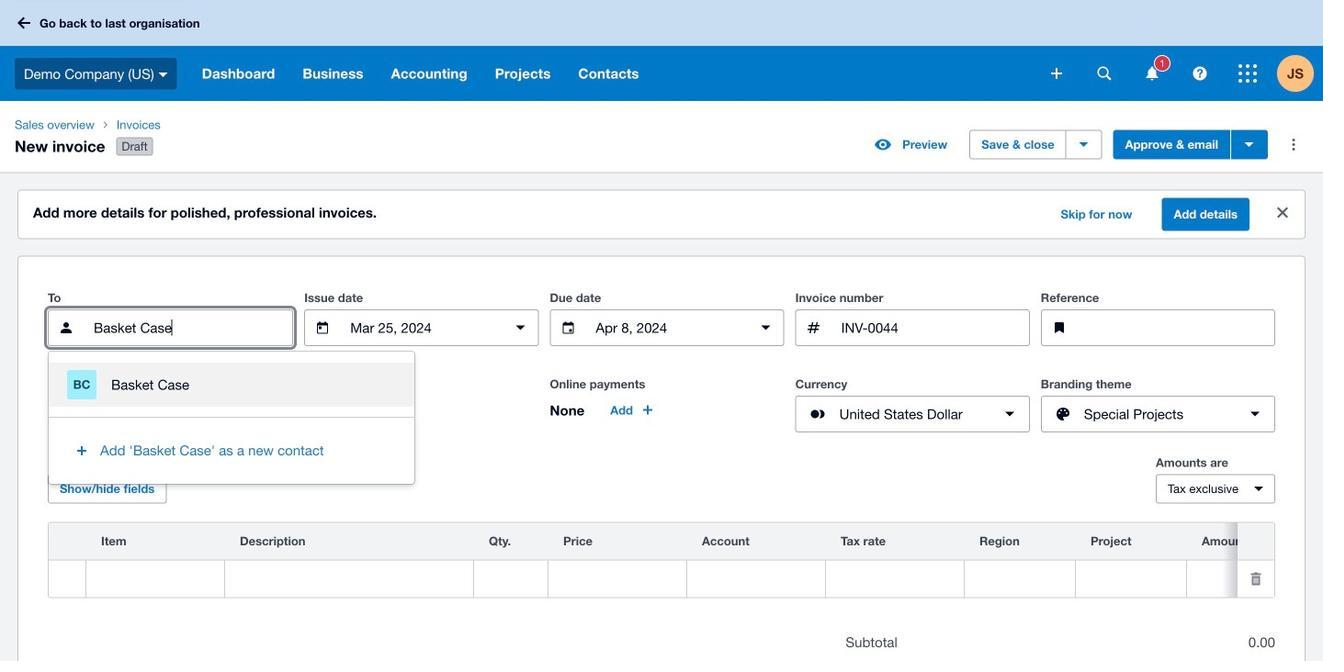 Task type: describe. For each thing, give the bounding box(es) containing it.
contact element
[[48, 310, 293, 347]]

0 vertical spatial svg image
[[17, 17, 30, 29]]

more invoice options image
[[1276, 127, 1313, 163]]

invoice line item list element
[[48, 523, 1324, 599]]

2 more date options image from the left
[[748, 310, 785, 347]]

1 more date options image from the left
[[502, 310, 539, 347]]

1 vertical spatial svg image
[[159, 72, 168, 77]]



Task type: locate. For each thing, give the bounding box(es) containing it.
0 horizontal spatial more date options image
[[502, 310, 539, 347]]

list box
[[49, 352, 415, 418]]

svg image
[[17, 17, 30, 29], [159, 72, 168, 77]]

0 horizontal spatial svg image
[[17, 17, 30, 29]]

remove image
[[1238, 561, 1275, 598]]

None text field
[[92, 311, 293, 346], [349, 311, 495, 346], [225, 562, 473, 597], [92, 311, 293, 346], [349, 311, 495, 346], [225, 562, 473, 597]]

None text field
[[594, 311, 741, 346], [840, 311, 1030, 346], [1086, 311, 1275, 346], [594, 311, 741, 346], [840, 311, 1030, 346], [1086, 311, 1275, 346]]

banner
[[0, 0, 1324, 101]]

group
[[49, 352, 415, 485]]

1 horizontal spatial svg image
[[159, 72, 168, 77]]

None field
[[86, 562, 224, 597], [474, 562, 548, 597], [549, 562, 687, 597], [1188, 562, 1324, 597], [86, 562, 224, 597], [474, 562, 548, 597], [549, 562, 687, 597], [1188, 562, 1324, 597]]

invoice number element
[[796, 310, 1030, 347]]

more line item options element
[[1238, 524, 1275, 560]]

1 horizontal spatial more date options image
[[748, 310, 785, 347]]

svg image
[[1239, 64, 1258, 83], [1098, 67, 1112, 80], [1147, 67, 1159, 80], [1194, 67, 1208, 80], [1052, 68, 1063, 79]]

more date options image
[[502, 310, 539, 347], [748, 310, 785, 347]]



Task type: vqa. For each thing, say whether or not it's contained in the screenshot.
NAME@EMAIL.COM text box
no



